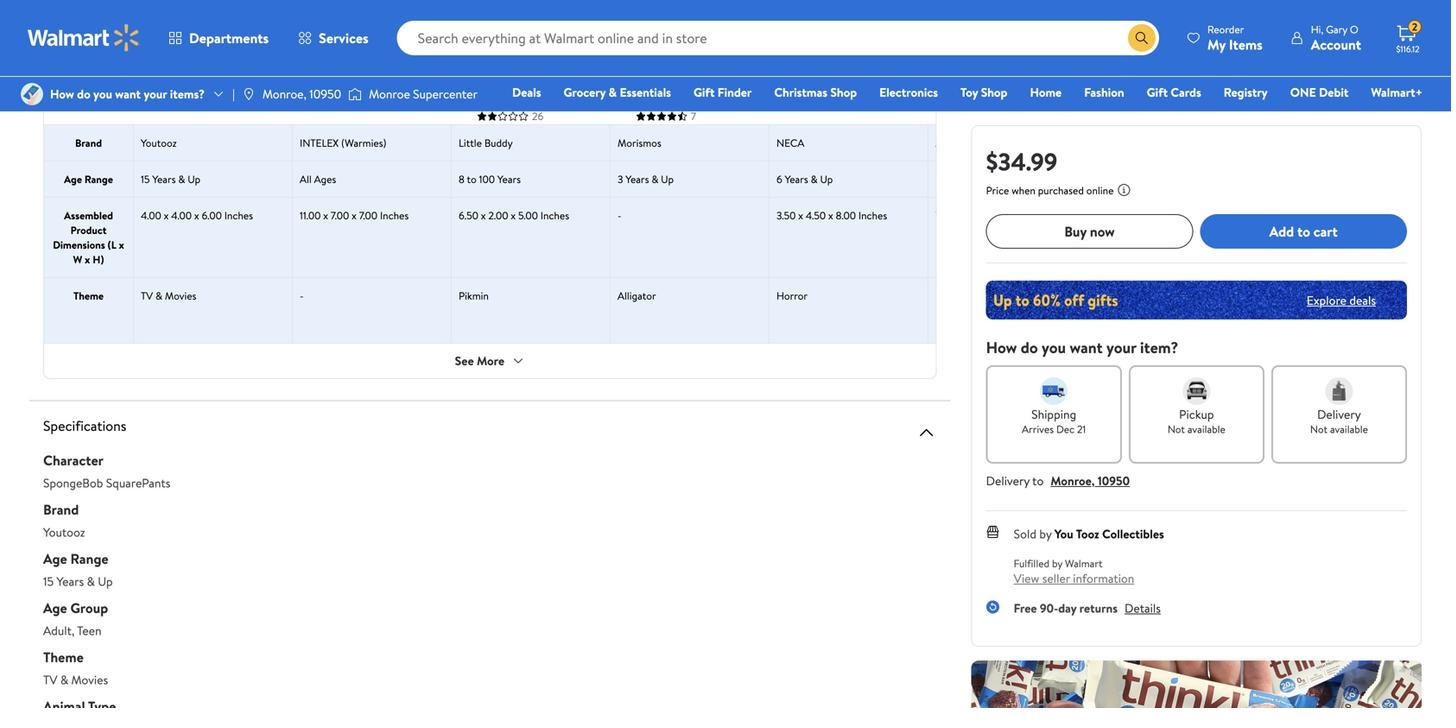 Task type: locate. For each thing, give the bounding box(es) containing it.
up
[[188, 172, 200, 187], [661, 172, 674, 187], [820, 172, 833, 187], [98, 573, 113, 590]]

4 7.00 from the left
[[964, 208, 982, 223]]

brand row header
[[44, 125, 134, 161]]

character
[[43, 451, 104, 470]]

tv inside cell
[[141, 289, 153, 303]]

brand up the age range
[[75, 136, 102, 150]]

4.00 down 15 years & up
[[141, 208, 161, 223]]

want for items?
[[115, 85, 141, 102]]

youtooz up 15 years & up
[[141, 136, 177, 150]]

0 horizontal spatial monroe,
[[262, 85, 307, 102]]

to for add
[[1297, 222, 1310, 241]]

1 vertical spatial theme
[[43, 648, 84, 667]]

by right the fulfilled
[[1052, 556, 1063, 571]]

1 vertical spatial youtooz
[[141, 136, 177, 150]]

online
[[1086, 183, 1114, 198]]

- down 11.00
[[300, 289, 304, 303]]

$17.99
[[477, 44, 507, 61]]

shipping arrives dec 21
[[1022, 406, 1086, 437]]

youtooz
[[159, 51, 201, 67], [141, 136, 177, 150], [43, 524, 85, 541]]

up for 3 years & up
[[661, 172, 674, 187]]

0 vertical spatial 15
[[141, 172, 150, 187]]

1 vertical spatial do
[[1021, 337, 1038, 358]]

0 vertical spatial 6"
[[204, 51, 214, 67]]

want left snail
[[115, 85, 141, 102]]

0 horizontal spatial 6"
[[204, 51, 214, 67]]

electronics link
[[872, 83, 946, 101]]

plush up 72
[[362, 70, 389, 86]]

years up 4.00 x 4.00 x 6.00 inches
[[152, 172, 176, 187]]

services button
[[283, 17, 383, 59]]

0 vertical spatial movies
[[165, 289, 196, 303]]

0 vertical spatial gary
[[1326, 22, 1348, 37]]

range up group
[[70, 549, 108, 568]]

monroe supercenter
[[369, 85, 478, 102]]

to down arrives
[[1032, 472, 1044, 489]]

$34.99 youtooz 6" gary the snail magnetic plush - spongebob squarepants collectible toy
[[159, 23, 266, 143]]

3 right with
[[661, 142, 667, 159]]

neca cell
[[770, 125, 929, 161]]

up inside "cell"
[[820, 172, 833, 187]]

monroe
[[369, 85, 410, 102]]

2 vertical spatial youtooz
[[43, 524, 85, 541]]

0 vertical spatial pikmin
[[477, 85, 512, 101]]

0 horizontal spatial not
[[1168, 422, 1185, 437]]

0 vertical spatial - cell
[[929, 162, 1088, 197]]

registry
[[1224, 84, 1268, 101]]

years right 6
[[785, 172, 808, 187]]

available inside delivery not available
[[1330, 422, 1368, 437]]

item?
[[1140, 337, 1178, 358]]

15 inside character spongebob squarepants brand youtooz age range 15 years & up age group adult, teen theme tv & movies
[[43, 573, 54, 590]]

theme inside character spongebob squarepants brand youtooz age range 15 years & up age group adult, teen theme tv & movies
[[43, 648, 84, 667]]

0 horizontal spatial available
[[1188, 422, 1226, 437]]

up up 3.50 x 4.50 x 8.00 inches
[[820, 172, 833, 187]]

items
[[1229, 35, 1263, 54]]

1 available from the left
[[1188, 422, 1226, 437]]

cards
[[1171, 84, 1201, 101]]

theme down adult,
[[43, 648, 84, 667]]

you up brand row header on the top of the page
[[93, 85, 112, 102]]

1 vertical spatial delivery
[[986, 472, 1030, 489]]

0 horizontal spatial now
[[477, 23, 508, 44]]

pikmin up see more
[[459, 289, 489, 303]]

movies down teen
[[71, 672, 108, 688]]

0 vertical spatial range
[[84, 172, 113, 187]]

range inside row header
[[84, 172, 113, 187]]

0 horizontal spatial want
[[115, 85, 141, 102]]

plush down face
[[836, 70, 864, 86]]

theme row header
[[44, 278, 134, 343]]

1 horizontal spatial movies
[[165, 289, 196, 303]]

1 vertical spatial pikmin
[[459, 289, 489, 303]]

little buddy
[[459, 136, 513, 150]]

1 vertical spatial monroe,
[[1051, 472, 1095, 489]]

delivery for to
[[986, 472, 1030, 489]]

now inside now $15.99 $17.99 little buddy 1648 pikmin blue flower 6" plush
[[477, 23, 508, 44]]

plush inside "$34.99 youtooz 6" gary the snail magnetic plush - spongebob squarepants collectible toy"
[[238, 70, 266, 86]]

animal
[[636, 104, 672, 120]]

0 vertical spatial do
[[77, 85, 90, 102]]

inches right 5.00
[[541, 208, 569, 223]]

& right grocery
[[609, 84, 617, 101]]

available for pickup
[[1188, 422, 1226, 437]]

15 inside cell
[[141, 172, 150, 187]]

gift for gift cards
[[1147, 84, 1168, 101]]

0 horizontal spatial 15
[[43, 573, 54, 590]]

10950
[[309, 85, 341, 102], [1098, 472, 1130, 489]]

0 horizontal spatial toy
[[218, 127, 236, 143]]

3 row from the top
[[44, 161, 1451, 197]]

 image
[[21, 83, 43, 105]]

$34.99 up when
[[986, 145, 1057, 178]]

one
[[1290, 84, 1316, 101]]

1 vertical spatial 15
[[43, 573, 54, 590]]

1 horizontal spatial 4.00
[[171, 208, 192, 223]]

range down brand row header on the top of the page
[[84, 172, 113, 187]]

walmart image
[[28, 24, 140, 52]]

0 vertical spatial tv
[[141, 289, 153, 303]]

x
[[164, 208, 169, 223], [194, 208, 199, 223], [323, 208, 328, 223], [352, 208, 357, 223], [481, 208, 486, 223], [511, 208, 516, 223], [798, 208, 803, 223], [828, 208, 833, 223], [956, 208, 961, 223], [985, 208, 990, 223], [119, 238, 124, 252], [85, 252, 90, 267]]

1 inches from the left
[[224, 208, 253, 223]]

your for item?
[[1106, 337, 1136, 358]]

0 horizontal spatial to
[[467, 172, 477, 187]]

1 vertical spatial buddy
[[484, 136, 513, 150]]

0 horizontal spatial 10950
[[309, 85, 341, 102]]

2 gift from the left
[[1147, 84, 1168, 101]]

to for delivery
[[1032, 472, 1044, 489]]

1 horizontal spatial want
[[1070, 337, 1103, 358]]

3 right and
[[729, 142, 735, 159]]

- down alliance
[[935, 172, 939, 187]]

not down intent image for delivery
[[1310, 422, 1328, 437]]

1 horizontal spatial shop
[[981, 84, 1008, 101]]

stuffed down animal
[[636, 123, 675, 140]]

movies down 4.00 x 4.00 x 6.00 inches cell
[[165, 289, 196, 303]]

0 horizontal spatial 4.00
[[141, 208, 161, 223]]

debit
[[1319, 84, 1349, 101]]

little down $17.99
[[477, 66, 504, 82]]

to left cart
[[1297, 222, 1310, 241]]

information
[[1073, 570, 1134, 587]]

0 vertical spatial theme
[[73, 289, 104, 303]]

inches right 8.00
[[859, 208, 887, 223]]

0 vertical spatial to
[[467, 172, 477, 187]]

do down feature,fictional
[[1021, 337, 1038, 358]]

- cell down 11.00 x 7.00 x 7.00 inches "cell"
[[293, 278, 452, 343]]

do
[[77, 85, 90, 102], [1021, 337, 1038, 358]]

4 inches from the left
[[859, 208, 887, 223]]

& right 6
[[811, 172, 818, 187]]

youtooz up snail
[[159, 51, 201, 67]]

6" up magnetic
[[204, 51, 214, 67]]

up up 4.00 x 4.00 x 6.00 inches
[[188, 172, 200, 187]]

6 years & up
[[777, 172, 833, 187]]

1 vertical spatial alligator
[[618, 289, 656, 303]]

$116.12
[[1396, 43, 1420, 55]]

2 now from the left
[[636, 23, 667, 44]]

pickup
[[1179, 406, 1214, 423]]

1 horizontal spatial 15
[[141, 172, 150, 187]]

1 not from the left
[[1168, 422, 1185, 437]]

4.00 x 4.00 x 6.00 inches cell
[[134, 198, 293, 277]]

3 inches from the left
[[541, 208, 569, 223]]

cart
[[1314, 222, 1338, 241]]

4.00 left 6.00
[[171, 208, 192, 223]]

2 horizontal spatial stuffed
[[683, 85, 722, 101]]

do up brand row header on the top of the page
[[77, 85, 90, 102]]

buddy up deals
[[507, 66, 540, 82]]

horror cell
[[770, 278, 929, 343]]

inches for 4.00 x 4.00 x 6.00 inches
[[224, 208, 253, 223]]

0 vertical spatial $34.99
[[159, 23, 205, 44]]

gift left the cards
[[1147, 84, 1168, 101]]

little buddy cell
[[452, 125, 611, 161]]

1 now from the left
[[477, 23, 508, 44]]

inches down when
[[1013, 208, 1041, 223]]

stuffed up monroe
[[366, 51, 405, 67]]

inches right 6.00
[[224, 208, 253, 223]]

3 left eggs
[[618, 172, 623, 187]]

0 horizontal spatial gary
[[217, 51, 242, 67]]

plush inside now $15.99 $17.99 little buddy 1648 pikmin blue flower 6" plush
[[490, 104, 518, 120]]

theme down h)
[[73, 289, 104, 303]]

alliance entertainment
[[935, 136, 1038, 150]]

years for 15
[[152, 172, 176, 187]]

1 vertical spatial your
[[1106, 337, 1136, 358]]

1 horizontal spatial delivery
[[1317, 406, 1361, 423]]

up right eggs
[[661, 172, 674, 187]]

assembled product dimensions (l x w x h) row header
[[44, 198, 134, 277]]

intelex (warmies) cell
[[293, 125, 452, 161]]

0 vertical spatial alligator
[[636, 85, 680, 101]]

0 horizontal spatial $34.99
[[159, 23, 205, 44]]

- down snail
[[159, 89, 164, 105]]

1 horizontal spatial tv
[[141, 289, 153, 303]]

0 horizontal spatial stuffed
[[366, 51, 405, 67]]

stuffed down the 24"
[[683, 85, 722, 101]]

gift down the 24"
[[694, 84, 715, 101]]

4.50
[[806, 208, 826, 223]]

monroe, 10950
[[262, 85, 341, 102]]

fulfilled by walmart
[[1014, 556, 1103, 571]]

row header
[[44, 0, 134, 124]]

do for how do you want your items?
[[77, 85, 90, 102]]

ghost
[[795, 51, 826, 67]]

not inside delivery not available
[[1310, 422, 1328, 437]]

youtooz down "spongebob"
[[43, 524, 85, 541]]

 image
[[348, 86, 362, 103], [242, 87, 256, 101]]

2 vertical spatial - cell
[[293, 278, 452, 343]]

available down intent image for delivery
[[1330, 422, 1368, 437]]

0 vertical spatial age
[[64, 172, 82, 187]]

years right "100"
[[497, 172, 521, 187]]

brand inside character spongebob squarepants brand youtooz age range 15 years & up age group adult, teen theme tv & movies
[[43, 500, 79, 519]]

home link
[[1022, 83, 1070, 101]]

6.50 x 2.00 x 5.00 inches cell
[[452, 198, 611, 277]]

inches inside cell
[[224, 208, 253, 223]]

11.00 x 7.00 x 7.00 inches
[[300, 208, 409, 223]]

0 vertical spatial you
[[93, 85, 112, 102]]

2 shop from the left
[[981, 84, 1008, 101]]

1 horizontal spatial how
[[986, 337, 1017, 358]]

0 vertical spatial monroe,
[[262, 85, 307, 102]]

15 right the age range row header
[[141, 172, 150, 187]]

plush down blue
[[490, 104, 518, 120]]

not down intent image for pickup
[[1168, 422, 1185, 437]]

my
[[1207, 35, 1226, 54]]

novelty,decorative,free standing feature,fictional characters
[[935, 289, 1047, 333]]

15 years & up cell
[[134, 162, 293, 197]]

christmas shop
[[774, 84, 857, 101]]

1 vertical spatial brand
[[43, 500, 79, 519]]

- cell down alliance entertainment cell
[[929, 162, 1088, 197]]

view seller information
[[1014, 570, 1134, 587]]

15 up adult,
[[43, 573, 54, 590]]

1 vertical spatial to
[[1297, 222, 1310, 241]]

little inside now $15.99 $17.99 little buddy 1648 pikmin blue flower 6" plush
[[477, 66, 504, 82]]

1 vertical spatial toy
[[218, 127, 236, 143]]

by
[[1039, 526, 1052, 542], [1052, 556, 1063, 571]]

little up 8
[[459, 136, 482, 150]]

adult,
[[43, 622, 75, 639]]

2 inches from the left
[[380, 208, 409, 223]]

1 vertical spatial you
[[1042, 337, 1066, 358]]

0 horizontal spatial tv
[[43, 672, 57, 688]]

stuffed inside '$28.95 warmies stuffed animals plush brown/white'
[[366, 51, 405, 67]]

standing
[[935, 303, 973, 318]]

intent image for shipping image
[[1040, 377, 1068, 405]]

specifications image
[[916, 422, 937, 443]]

row containing theme
[[44, 277, 1451, 343]]

15
[[141, 172, 150, 187], [43, 573, 54, 590]]

26
[[532, 109, 543, 124]]

to inside button
[[1297, 222, 1310, 241]]

years for 6
[[785, 172, 808, 187]]

2 available from the left
[[1330, 422, 1368, 437]]

now left the "$33.99"
[[636, 23, 667, 44]]

price
[[986, 183, 1009, 198]]

toy right collectible
[[218, 127, 236, 143]]

how do you want your item?
[[986, 337, 1178, 358]]

5 row from the top
[[44, 277, 1451, 343]]

pikmin left blue
[[477, 85, 512, 101]]

0 vertical spatial how
[[50, 85, 74, 102]]

gift
[[694, 84, 715, 101], [1147, 84, 1168, 101]]

now inside now $33.99 $45.99 morismos 24" alligator stuffed animal mommy stuffed crocodile with 3 babies and 3 eggs
[[636, 23, 667, 44]]

buy
[[1064, 222, 1087, 241]]

2 vertical spatial stuffed
[[636, 123, 675, 140]]

0 vertical spatial stuffed
[[366, 51, 405, 67]]

1 horizontal spatial to
[[1032, 472, 1044, 489]]

years down with
[[626, 172, 649, 187]]

1 horizontal spatial gift
[[1147, 84, 1168, 101]]

2
[[1412, 20, 1418, 34]]

1 horizontal spatial your
[[1106, 337, 1136, 358]]

plush
[[238, 70, 266, 86], [362, 70, 389, 86], [836, 70, 864, 86], [490, 104, 518, 120]]

how for how do you want your item?
[[986, 337, 1017, 358]]

1 row from the top
[[44, 0, 1451, 178]]

delivery up sold
[[986, 472, 1030, 489]]

1 vertical spatial $34.99
[[986, 145, 1057, 178]]

8"
[[856, 51, 867, 67]]

inches for 7.00 x 7.00 x 7.90 inches
[[1013, 208, 1041, 223]]

0 horizontal spatial do
[[77, 85, 90, 102]]

not for delivery
[[1310, 422, 1328, 437]]

$34.99 for $34.99 youtooz 6" gary the snail magnetic plush - spongebob squarepants collectible toy
[[159, 23, 205, 44]]

0 vertical spatial brand
[[75, 136, 102, 150]]

monroe, down dec
[[1051, 472, 1095, 489]]

1 horizontal spatial 10950
[[1098, 472, 1130, 489]]

inches inside "cell"
[[859, 208, 887, 223]]

$34.99 inside "$34.99 youtooz 6" gary the snail magnetic plush - spongebob squarepants collectible toy"
[[159, 23, 205, 44]]

2 vertical spatial age
[[43, 599, 67, 618]]

10950 down 'warmies'
[[309, 85, 341, 102]]

gary down departments
[[217, 51, 242, 67]]

8 to 100 years
[[459, 172, 521, 187]]

departments
[[189, 29, 269, 48]]

1 horizontal spatial monroe,
[[1051, 472, 1095, 489]]

&
[[609, 84, 617, 101], [178, 172, 185, 187], [652, 172, 658, 187], [811, 172, 818, 187], [155, 289, 162, 303], [87, 573, 95, 590], [60, 672, 68, 688]]

3 7.00 from the left
[[935, 208, 954, 223]]

by for sold
[[1039, 526, 1052, 542]]

years up group
[[57, 573, 84, 590]]

now $15.99 group
[[477, 0, 586, 124]]

walmart+ link
[[1363, 83, 1430, 101]]

$34.99 up snail
[[159, 23, 205, 44]]

1 horizontal spatial  image
[[348, 86, 362, 103]]

you up the intent image for shipping
[[1042, 337, 1066, 358]]

buddy inside now $15.99 $17.99 little buddy 1648 pikmin blue flower 6" plush
[[507, 66, 540, 82]]

row
[[44, 0, 1451, 178], [44, 124, 1451, 161], [44, 161, 1451, 197], [44, 197, 1451, 277], [44, 277, 1451, 343]]

view
[[1014, 570, 1039, 587]]

up to sixty percent off deals. shop now. image
[[986, 281, 1407, 320]]

to inside "cell"
[[467, 172, 477, 187]]

4 row from the top
[[44, 197, 1451, 277]]

1 horizontal spatial $34.99
[[986, 145, 1057, 178]]

11.00 x 7.00 x 7.00 inches cell
[[293, 198, 452, 277]]

2 vertical spatial to
[[1032, 472, 1044, 489]]

6" up little buddy
[[477, 104, 487, 120]]

buddy up the 8 to 100 years
[[484, 136, 513, 150]]

not for pickup
[[1168, 422, 1185, 437]]

plush down the
[[238, 70, 266, 86]]

delivery down intent image for delivery
[[1317, 406, 1361, 423]]

brand down "spongebob"
[[43, 500, 79, 519]]

- cell down 3 years & up cell in the top of the page
[[611, 198, 770, 277]]

inches inside "cell"
[[380, 208, 409, 223]]

Walmart Site-Wide search field
[[397, 21, 1159, 55]]

available
[[1188, 422, 1226, 437], [1330, 422, 1368, 437]]

0 horizontal spatial movies
[[71, 672, 108, 688]]

1 vertical spatial how
[[986, 337, 1017, 358]]

7.90
[[992, 208, 1010, 223]]

0 vertical spatial buddy
[[507, 66, 540, 82]]

blue
[[515, 85, 538, 101]]

little inside cell
[[459, 136, 482, 150]]

theme inside theme 'row header'
[[73, 289, 104, 303]]

0 horizontal spatial how
[[50, 85, 74, 102]]

inches down all ages cell
[[380, 208, 409, 223]]

2 horizontal spatial 3
[[729, 142, 735, 159]]

1 vertical spatial range
[[70, 549, 108, 568]]

2 not from the left
[[1310, 422, 1328, 437]]

mommy
[[675, 104, 718, 120]]

inches for 6.50 x 2.00 x 5.00 inches
[[541, 208, 569, 223]]

- cell
[[929, 162, 1088, 197], [611, 198, 770, 277], [293, 278, 452, 343]]

day
[[1058, 600, 1077, 617]]

1 horizontal spatial not
[[1310, 422, 1328, 437]]

walmart
[[1065, 556, 1103, 571]]

how up brand row header on the top of the page
[[50, 85, 74, 102]]

morismos
[[636, 66, 687, 82]]

& down adult,
[[60, 672, 68, 688]]

search icon image
[[1135, 31, 1149, 45]]

tv down adult,
[[43, 672, 57, 688]]

2 7.00 from the left
[[359, 208, 378, 223]]

1 vertical spatial by
[[1052, 556, 1063, 571]]

10950 up collectibles
[[1098, 472, 1130, 489]]

up up group
[[98, 573, 113, 590]]

0 horizontal spatial shop
[[830, 84, 857, 101]]

now left $15.99
[[477, 23, 508, 44]]

your left items?
[[144, 85, 167, 102]]

- inside "$34.99 youtooz 6" gary the snail magnetic plush - spongebob squarepants collectible toy"
[[159, 89, 164, 105]]

your
[[144, 85, 167, 102], [1106, 337, 1136, 358]]

add to cart
[[1269, 222, 1338, 241]]

gary left o
[[1326, 22, 1348, 37]]

 image right |
[[242, 87, 256, 101]]

electronics
[[879, 84, 938, 101]]

youtooz inside character spongebob squarepants brand youtooz age range 15 years & up age group adult, teen theme tv & movies
[[43, 524, 85, 541]]

movies inside character spongebob squarepants brand youtooz age range 15 years & up age group adult, teen theme tv & movies
[[71, 672, 108, 688]]

tv right theme 'row header'
[[141, 289, 153, 303]]

delivery inside delivery not available
[[1317, 406, 1361, 423]]

fashion link
[[1076, 83, 1132, 101]]

gift cards
[[1147, 84, 1201, 101]]

w
[[73, 252, 82, 267]]

how down feature,fictional
[[986, 337, 1017, 358]]

1 horizontal spatial gary
[[1326, 22, 1348, 37]]

1 horizontal spatial available
[[1330, 422, 1368, 437]]

tv & movies cell
[[134, 278, 293, 343]]

see
[[455, 352, 474, 369]]

1 vertical spatial little
[[459, 136, 482, 150]]

your left the item? at right
[[1106, 337, 1136, 358]]

gary inside "$34.99 youtooz 6" gary the snail magnetic plush - spongebob squarepants collectible toy"
[[217, 51, 242, 67]]

0 horizontal spatial 3
[[618, 172, 623, 187]]

1 horizontal spatial - cell
[[611, 198, 770, 277]]

1 vertical spatial stuffed
[[683, 85, 722, 101]]

5 inches from the left
[[1013, 208, 1041, 223]]

1 vertical spatial 6"
[[477, 104, 487, 120]]

1 shop from the left
[[830, 84, 857, 101]]

0 horizontal spatial you
[[93, 85, 112, 102]]

morismos cell
[[611, 125, 770, 161]]

plush inside '$28.95 warmies stuffed animals plush brown/white'
[[362, 70, 389, 86]]

delivery to monroe, 10950
[[986, 472, 1130, 489]]

& up 4.00 x 4.00 x 6.00 inches
[[178, 172, 185, 187]]

novelty,decorative,free
[[935, 289, 1040, 303]]

not
[[1168, 422, 1185, 437], [1310, 422, 1328, 437]]

want left the item? at right
[[1070, 337, 1103, 358]]

0 horizontal spatial your
[[144, 85, 167, 102]]

buy now
[[1064, 222, 1115, 241]]

not inside pickup not available
[[1168, 422, 1185, 437]]

0 horizontal spatial delivery
[[986, 472, 1030, 489]]

1 gift from the left
[[694, 84, 715, 101]]

2 row from the top
[[44, 124, 1451, 161]]

christmas
[[774, 84, 828, 101]]

90-
[[1040, 600, 1058, 617]]

 image left 72
[[348, 86, 362, 103]]

grocery & essentials
[[564, 84, 671, 101]]

deals
[[1350, 292, 1376, 309]]

available down intent image for pickup
[[1188, 422, 1226, 437]]

- down 3 years & up
[[618, 208, 622, 223]]

magnetic
[[186, 70, 235, 86]]

1 vertical spatial tv
[[43, 672, 57, 688]]

squarepants
[[159, 108, 223, 124]]

available inside pickup not available
[[1188, 422, 1226, 437]]

7
[[691, 109, 696, 124]]

novelty,decorative,free standing feature,fictional characters cell
[[929, 278, 1088, 343]]

now for now $15.99
[[477, 23, 508, 44]]

2 horizontal spatial - cell
[[929, 162, 1088, 197]]

monroe, down the
[[262, 85, 307, 102]]

$28.95 group
[[318, 0, 427, 113]]

toy up alliance
[[961, 84, 978, 101]]

0 vertical spatial delivery
[[1317, 406, 1361, 423]]

0 horizontal spatial gift
[[694, 84, 715, 101]]

by left you
[[1039, 526, 1052, 542]]

3 years & up cell
[[611, 162, 770, 197]]

to right 8
[[467, 172, 477, 187]]



Task type: describe. For each thing, give the bounding box(es) containing it.
how for how do you want your items?
[[50, 85, 74, 102]]

gary inside hi, gary o account
[[1326, 22, 1348, 37]]

up inside character spongebob squarepants brand youtooz age range 15 years & up age group adult, teen theme tv & movies
[[98, 573, 113, 590]]

the
[[245, 51, 262, 67]]

you for how do you want your items?
[[93, 85, 112, 102]]

range inside character spongebob squarepants brand youtooz age range 15 years & up age group adult, teen theme tv & movies
[[70, 549, 108, 568]]

alligator cell
[[611, 278, 770, 343]]

6" inside "$34.99 youtooz 6" gary the snail magnetic plush - spongebob squarepants collectible toy"
[[204, 51, 214, 67]]

sold
[[1014, 526, 1037, 542]]

youtooz cell
[[134, 125, 293, 161]]

& inside "cell"
[[811, 172, 818, 187]]

3.50 x 4.50 x 8.00 inches cell
[[770, 198, 929, 277]]

up for 6 years & up
[[820, 172, 833, 187]]

pickup not available
[[1168, 406, 1226, 437]]

2 4.00 from the left
[[171, 208, 192, 223]]

dec
[[1056, 422, 1075, 437]]

all
[[300, 172, 312, 187]]

$34.99 for $34.99
[[986, 145, 1057, 178]]

7.00 x 7.00 x 7.90 inches
[[935, 208, 1041, 223]]

tv inside character spongebob squarepants brand youtooz age range 15 years & up age group adult, teen theme tv & movies
[[43, 672, 57, 688]]

you for how do you want your item?
[[1042, 337, 1066, 358]]

tv & movies
[[141, 289, 196, 303]]

crocodile
[[678, 123, 729, 140]]

tooz
[[1076, 526, 1099, 542]]

seller
[[1042, 570, 1070, 587]]

supercenter
[[413, 85, 478, 102]]

6" inside now $15.99 $17.99 little buddy 1648 pikmin blue flower 6" plush
[[477, 104, 487, 120]]

christmas shop link
[[766, 83, 865, 101]]

ages
[[314, 172, 336, 187]]

movies inside 'tv & movies' cell
[[165, 289, 196, 303]]

intent image for pickup image
[[1183, 377, 1210, 405]]

want for item?
[[1070, 337, 1103, 358]]

shipping
[[1032, 406, 1076, 423]]

|
[[232, 85, 235, 102]]

11.00
[[300, 208, 321, 223]]

years for 3
[[626, 172, 649, 187]]

shop for toy shop
[[981, 84, 1008, 101]]

shop for christmas shop
[[830, 84, 857, 101]]

face
[[829, 51, 853, 67]]

1 horizontal spatial stuffed
[[636, 123, 675, 140]]

walmart+
[[1371, 84, 1423, 101]]

account
[[1311, 35, 1361, 54]]

do for how do you want your item?
[[1021, 337, 1038, 358]]

youtooz inside cell
[[141, 136, 177, 150]]

row containing brand
[[44, 124, 1451, 161]]

by for fulfilled
[[1052, 556, 1063, 571]]

alliance entertainment cell
[[929, 125, 1088, 161]]

delivery for not
[[1317, 406, 1361, 423]]

(warmies)
[[341, 136, 386, 150]]

1 horizontal spatial toy
[[961, 84, 978, 101]]

assembled
[[64, 208, 113, 223]]

 image for monroe, 10950
[[242, 87, 256, 101]]

to for 8
[[467, 172, 477, 187]]

& right theme 'row header'
[[155, 289, 162, 303]]

3.50 x 4.50 x 8.00 inches
[[777, 208, 887, 223]]

inches for 3.50 x 4.50 x 8.00 inches
[[859, 208, 887, 223]]

characters
[[935, 318, 983, 333]]

up for 15 years & up
[[188, 172, 200, 187]]

6
[[777, 172, 782, 187]]

now $33.99 $45.99 morismos 24" alligator stuffed animal mommy stuffed crocodile with 3 babies and 3 eggs
[[636, 23, 735, 178]]

hi,
[[1311, 22, 1324, 37]]

spongebob
[[43, 475, 103, 491]]

morismos
[[618, 136, 661, 150]]

you
[[1055, 526, 1073, 542]]

youtooz inside "$34.99 youtooz 6" gary the snail magnetic plush - spongebob squarepants collectible toy"
[[159, 51, 201, 67]]

3 inside cell
[[618, 172, 623, 187]]

3.50
[[777, 208, 796, 223]]

$34.99 group
[[159, 0, 268, 143]]

1 vertical spatial - cell
[[611, 198, 770, 277]]

0 vertical spatial 10950
[[309, 85, 341, 102]]

1 vertical spatial 10950
[[1098, 472, 1130, 489]]

1 7.00 from the left
[[331, 208, 349, 223]]

dimensions
[[53, 238, 105, 252]]

intent image for delivery image
[[1325, 377, 1353, 405]]

7.00 x 7.00 x 7.90 inches cell
[[929, 198, 1088, 277]]

alligator inside alligator cell
[[618, 289, 656, 303]]

3 years & up
[[618, 172, 674, 187]]

reorder my items
[[1207, 22, 1263, 54]]

now $33.99 group
[[636, 0, 745, 178]]

finder
[[718, 84, 752, 101]]

row containing assembled product dimensions (l x w x h)
[[44, 197, 1451, 277]]

neca
[[777, 136, 805, 150]]

assembled product dimensions (l x w x h)
[[53, 208, 124, 267]]

available for delivery
[[1330, 422, 1368, 437]]

1 vertical spatial age
[[43, 549, 67, 568]]

free 90-day returns details
[[1014, 600, 1161, 617]]

5.00
[[518, 208, 538, 223]]

 image for monroe supercenter
[[348, 86, 362, 103]]

now for now $33.99
[[636, 23, 667, 44]]

when
[[1012, 183, 1036, 198]]

0 horizontal spatial - cell
[[293, 278, 452, 343]]

years inside character spongebob squarepants brand youtooz age range 15 years & up age group adult, teen theme tv & movies
[[57, 573, 84, 590]]

Search search field
[[397, 21, 1159, 55]]

buddy inside little buddy cell
[[484, 136, 513, 150]]

all ages cell
[[293, 162, 452, 197]]

your for items?
[[144, 85, 167, 102]]

details
[[1125, 600, 1161, 617]]

age inside row header
[[64, 172, 82, 187]]

8.00
[[836, 208, 856, 223]]

grocery
[[564, 84, 606, 101]]

& up group
[[87, 573, 95, 590]]

72
[[373, 94, 384, 108]]

ghost face 8" phunny plush
[[795, 51, 867, 86]]

ghost face 8" phunny plush group
[[795, 0, 904, 113]]

1 horizontal spatial 3
[[661, 142, 667, 159]]

brand inside brand row header
[[75, 136, 102, 150]]

pikmin inside now $15.99 $17.99 little buddy 1648 pikmin blue flower 6" plush
[[477, 85, 512, 101]]

one debit
[[1290, 84, 1349, 101]]

8 to 100 years cell
[[452, 162, 611, 197]]

$28.95
[[318, 23, 363, 44]]

with
[[636, 142, 658, 159]]

age range row header
[[44, 162, 134, 197]]

hi, gary o account
[[1311, 22, 1361, 54]]

price when purchased online
[[986, 183, 1114, 198]]

product
[[71, 223, 107, 238]]

4.00 x 4.00 x 6.00 inches
[[141, 208, 253, 223]]

collectibles
[[1102, 526, 1164, 542]]

details button
[[1125, 600, 1161, 617]]

1648
[[543, 66, 567, 82]]

alligator inside now $33.99 $45.99 morismos 24" alligator stuffed animal mommy stuffed crocodile with 3 babies and 3 eggs
[[636, 85, 680, 101]]

explore deals
[[1307, 292, 1376, 309]]

pikmin cell
[[452, 278, 611, 343]]

warmies
[[318, 51, 363, 67]]

view seller information link
[[1014, 570, 1134, 587]]

toy inside "$34.99 youtooz 6" gary the snail magnetic plush - spongebob squarepants collectible toy"
[[218, 127, 236, 143]]

group
[[70, 599, 108, 618]]

explore
[[1307, 292, 1347, 309]]

monroe, 10950 button
[[1051, 472, 1130, 489]]

& down with
[[652, 172, 658, 187]]

character spongebob squarepants brand youtooz age range 15 years & up age group adult, teen theme tv & movies
[[43, 451, 170, 688]]

pikmin inside cell
[[459, 289, 489, 303]]

row containing $34.99
[[44, 0, 1451, 178]]

gift for gift finder
[[694, 84, 715, 101]]

fashion
[[1084, 84, 1124, 101]]

alliance
[[935, 136, 971, 150]]

brown/white
[[318, 89, 387, 105]]

plush inside ghost face 8" phunny plush
[[836, 70, 864, 86]]

(l
[[108, 238, 116, 252]]

deals
[[512, 84, 541, 101]]

h)
[[93, 252, 104, 267]]

inches for 11.00 x 7.00 x 7.00 inches
[[380, 208, 409, 223]]

1 4.00 from the left
[[141, 208, 161, 223]]

$15.99
[[511, 23, 553, 44]]

toy shop
[[961, 84, 1008, 101]]

explore deals link
[[1300, 285, 1383, 315]]

legal information image
[[1117, 183, 1131, 197]]

services
[[319, 29, 369, 48]]

more
[[477, 352, 504, 369]]

row containing age range
[[44, 161, 1451, 197]]

6 years & up cell
[[770, 162, 929, 197]]

24"
[[690, 66, 708, 82]]

$45.99
[[636, 44, 671, 61]]



Task type: vqa. For each thing, say whether or not it's contained in the screenshot.


